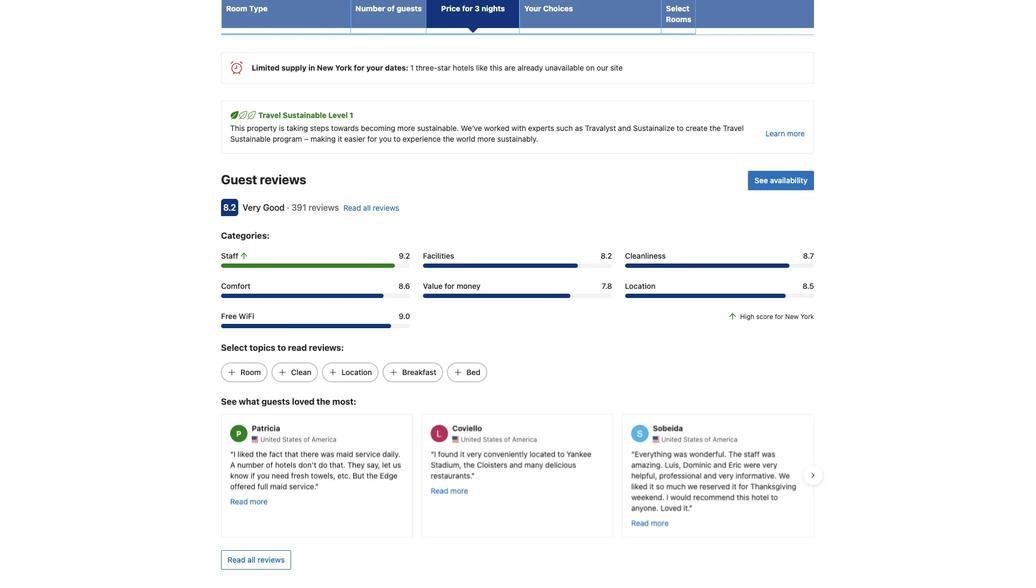 Task type: describe. For each thing, give the bounding box(es) containing it.
see availability
[[755, 176, 808, 185]]

that
[[285, 449, 298, 458]]

guests for of
[[397, 4, 422, 13]]

travel sustainable level 1
[[258, 111, 353, 120]]

number
[[237, 460, 264, 469]]

1 horizontal spatial hotels
[[453, 63, 474, 72]]

we
[[688, 482, 698, 491]]

states for sobeida
[[684, 436, 703, 443]]

for inside "" everything was wonderful. the staff was amazing. luis, dominic and eric were very helpful, professional and very informative. we liked it so much we reserved it for thanksgiving weekend. i would recommend this hotel to anyone. loved it."
[[739, 482, 748, 491]]

liked inside " i liked the fact that there was maid service daily. a number of hotels don't do that.  they say, let us know if you need fresh towels, etc.  but the edge offered full maid service.
[[238, 449, 254, 458]]

cloisters
[[477, 460, 508, 469]]

0 vertical spatial sustainable
[[283, 111, 327, 120]]

you inside " i liked the fact that there was maid service daily. a number of hotels don't do that.  they say, let us know if you need fresh towels, etc.  but the edge offered full maid service.
[[257, 471, 270, 480]]

0 horizontal spatial travel
[[258, 111, 281, 120]]

fresh
[[291, 471, 309, 480]]

eric
[[729, 460, 742, 469]]

see what guests loved the most:
[[221, 396, 356, 407]]

comfort 8.6 meter
[[221, 294, 410, 298]]

to inside the " i found it very conveniently located to yankee stadium, the cloisters and many delicious restaurants.
[[558, 449, 565, 458]]

nights
[[482, 4, 505, 13]]

service
[[355, 449, 380, 458]]

read inside button
[[228, 556, 246, 564]]

there
[[301, 449, 319, 458]]

location 8.5 meter
[[625, 294, 814, 298]]

our
[[597, 63, 608, 72]]

see for see availability
[[755, 176, 768, 185]]

of right the number
[[387, 4, 395, 13]]

this
[[230, 124, 245, 133]]

read for " i liked the fact that there was maid service daily. a number of hotels don't do that.  they say, let us know if you need fresh towels, etc.  but the edge offered full maid service.
[[230, 497, 248, 506]]

1 vertical spatial 8.2
[[601, 251, 612, 260]]

experts
[[528, 124, 554, 133]]

let
[[382, 460, 391, 469]]

" for don't
[[315, 482, 319, 491]]

united states of america image
[[653, 436, 659, 443]]

i for liked
[[234, 449, 236, 458]]

staff
[[221, 251, 238, 260]]

select for select topics to read reviews:
[[221, 343, 247, 353]]

select rooms
[[666, 4, 692, 24]]

sustainalize
[[633, 124, 675, 133]]

facilities
[[423, 251, 454, 260]]

9.2
[[399, 251, 410, 260]]

america for conveniently
[[512, 436, 537, 443]]

to left read
[[277, 343, 286, 353]]

read all reviews inside read all reviews button
[[228, 556, 285, 564]]

0 horizontal spatial location
[[342, 368, 372, 377]]

were
[[744, 460, 761, 469]]

fact
[[269, 449, 283, 458]]

weekend.
[[631, 492, 665, 501]]

see for see what guests loved the most:
[[221, 396, 237, 407]]

full
[[257, 482, 268, 491]]

limited
[[252, 63, 280, 72]]

of inside " i liked the fact that there was maid service daily. a number of hotels don't do that.  they say, let us know if you need fresh towels, etc.  but the edge offered full maid service.
[[266, 460, 273, 469]]

1 vertical spatial maid
[[270, 482, 287, 491]]

2 horizontal spatial very
[[763, 460, 778, 469]]

everything
[[635, 449, 672, 458]]

read more for " i found it very conveniently located to yankee stadium, the cloisters and many delicious restaurants.
[[431, 486, 468, 495]]

of for everything was wonderful. the staff was amazing. luis, dominic and eric were very helpful, professional and very informative. we liked it so much we reserved it for thanksgiving weekend. i would recommend this hotel to anyone. loved it.
[[705, 436, 711, 443]]

united states of america for sobeida
[[662, 436, 738, 443]]

guest
[[221, 172, 257, 187]]

your
[[524, 4, 541, 13]]

this is a carousel with rotating slides. it displays featured reviews of the property. use the next and previous buttons to navigate. region
[[212, 410, 823, 542]]

type
[[249, 4, 268, 13]]

very inside the " i found it very conveniently located to yankee stadium, the cloisters and many delicious restaurants.
[[467, 449, 482, 458]]

sustainably.
[[497, 134, 538, 143]]

and left eric at the right bottom of the page
[[714, 460, 727, 469]]

bed
[[467, 368, 481, 377]]

sustainable.
[[417, 124, 459, 133]]

easier
[[344, 134, 365, 143]]

·
[[287, 202, 289, 213]]

reviews inside button
[[258, 556, 285, 564]]

like
[[476, 63, 488, 72]]

score
[[756, 313, 773, 320]]

0 vertical spatial location
[[625, 282, 656, 291]]

and inside this property is taking steps towards becoming more sustainable. we've worked with experts such as travalyst and sustainalize to create the travel sustainable program – making it easier for you to experience the world more sustainably.
[[618, 124, 631, 133]]

9.0
[[399, 312, 410, 321]]

already
[[518, 63, 543, 72]]

is
[[279, 124, 285, 133]]

2 vertical spatial very
[[719, 471, 734, 480]]

" for " everything was wonderful. the staff was amazing. luis, dominic and eric were very helpful, professional and very informative. we liked it so much we reserved it for thanksgiving weekend. i would recommend this hotel to anyone. loved it.
[[631, 449, 635, 458]]

to inside "" everything was wonderful. the staff was amazing. luis, dominic and eric were very helpful, professional and very informative. we liked it so much we reserved it for thanksgiving weekend. i would recommend this hotel to anyone. loved it."
[[771, 492, 778, 501]]

new for for
[[785, 313, 799, 320]]

8.7
[[803, 251, 814, 260]]

of for i found it very conveniently located to yankee stadium, the cloisters and many delicious restaurants.
[[504, 436, 510, 443]]

" for " i found it very conveniently located to yankee stadium, the cloisters and many delicious restaurants.
[[431, 449, 434, 458]]

much
[[666, 482, 686, 491]]

wonderful.
[[689, 449, 727, 458]]

0 vertical spatial 1
[[410, 63, 414, 72]]

2 was from the left
[[674, 449, 687, 458]]

dates:
[[385, 63, 408, 72]]

staff 9.2 meter
[[221, 264, 410, 268]]

we've
[[461, 124, 482, 133]]

yankee
[[567, 449, 592, 458]]

the right create
[[710, 124, 721, 133]]

the right loved
[[317, 396, 330, 407]]

becoming
[[361, 124, 395, 133]]

" everything was wonderful. the staff was amazing. luis, dominic and eric were very helpful, professional and very informative. we liked it so much we reserved it for thanksgiving weekend. i would recommend this hotel to anyone. loved it.
[[631, 449, 797, 512]]

the down say, on the left bottom of page
[[367, 471, 378, 480]]

amazing.
[[631, 460, 663, 469]]

comfort
[[221, 282, 250, 291]]

very
[[243, 202, 261, 213]]

a
[[230, 460, 235, 469]]

the inside the " i found it very conveniently located to yankee stadium, the cloisters and many delicious restaurants.
[[464, 460, 475, 469]]

for right score
[[775, 313, 784, 320]]

dominic
[[683, 460, 712, 469]]

so
[[656, 482, 664, 491]]

edge
[[380, 471, 398, 480]]

was inside " i liked the fact that there was maid service daily. a number of hotels don't do that.  they say, let us know if you need fresh towels, etc.  but the edge offered full maid service.
[[321, 449, 334, 458]]

as
[[575, 124, 583, 133]]

more
[[224, 17, 239, 24]]

your
[[366, 63, 383, 72]]

more link
[[224, 15, 239, 26]]

for inside this property is taking steps towards becoming more sustainable. we've worked with experts such as travalyst and sustainalize to create the travel sustainable program – making it easier for you to experience the world more sustainably.
[[367, 134, 377, 143]]

8.2 inside scored 8.2 element
[[223, 202, 236, 213]]

p
[[236, 429, 241, 438]]

on
[[586, 63, 595, 72]]

create
[[686, 124, 708, 133]]

it inside the " i found it very conveniently located to yankee stadium, the cloisters and many delicious restaurants.
[[460, 449, 465, 458]]

liked inside "" everything was wonderful. the staff was amazing. luis, dominic and eric were very helpful, professional and very informative. we liked it so much we reserved it for thanksgiving weekend. i would recommend this hotel to anyone. loved it."
[[631, 482, 648, 491]]

united states of america image for patricia
[[252, 436, 258, 443]]

reviews:
[[309, 343, 344, 353]]

informative.
[[736, 471, 777, 480]]

supply
[[282, 63, 307, 72]]

with
[[512, 124, 526, 133]]

more for i found it very conveniently located to yankee stadium, the cloisters and many delicious restaurants. read more button
[[450, 486, 468, 495]]

3 was from the left
[[762, 449, 775, 458]]

money
[[457, 282, 481, 291]]

united states of america for coviello
[[461, 436, 537, 443]]

most:
[[332, 396, 356, 407]]

more for learn more button
[[787, 129, 805, 138]]

located
[[530, 449, 556, 458]]

guest reviews element
[[221, 171, 744, 188]]

value for money
[[423, 282, 481, 291]]

the
[[729, 449, 742, 458]]

number
[[356, 4, 385, 13]]

program
[[273, 134, 302, 143]]

room type
[[226, 4, 268, 13]]

united states of america image for coviello
[[452, 436, 459, 443]]

price for 3 nights
[[441, 4, 505, 13]]

learn more
[[766, 129, 805, 138]]

property
[[247, 124, 277, 133]]

3
[[475, 4, 480, 13]]

more up experience
[[397, 124, 415, 133]]



Task type: vqa. For each thing, say whether or not it's contained in the screenshot.
topics
yes



Task type: locate. For each thing, give the bounding box(es) containing it.
york
[[335, 63, 352, 72], [801, 313, 814, 320]]

7.8
[[602, 282, 612, 291]]

see left availability
[[755, 176, 768, 185]]

more for read more button associated with i liked the fact that there was maid service daily. a number of hotels don't do that.  they say, let us know if you need fresh towels, etc.  but the edge offered full maid service.
[[250, 497, 268, 506]]

united states of america up conveniently
[[461, 436, 537, 443]]

united states of america image
[[252, 436, 258, 443], [452, 436, 459, 443]]

the left fact
[[256, 449, 267, 458]]

1 horizontal spatial united states of america image
[[452, 436, 459, 443]]

1 vertical spatial read all reviews
[[228, 556, 285, 564]]

" up a
[[230, 449, 234, 458]]

room down topics
[[240, 368, 261, 377]]

america for that
[[312, 436, 337, 443]]

1 " from the left
[[230, 449, 234, 458]]

of up conveniently
[[504, 436, 510, 443]]

0 vertical spatial york
[[335, 63, 352, 72]]

0 vertical spatial room
[[226, 4, 247, 13]]

very down eric at the right bottom of the page
[[719, 471, 734, 480]]

0 horizontal spatial select
[[221, 343, 247, 353]]

it right reserved
[[732, 482, 737, 491]]

united states of america image down coviello
[[452, 436, 459, 443]]

0 horizontal spatial united
[[260, 436, 281, 443]]

1 horizontal spatial read more
[[431, 486, 468, 495]]

0 horizontal spatial this
[[490, 63, 503, 72]]

1 left the three-
[[410, 63, 414, 72]]

i inside " i liked the fact that there was maid service daily. a number of hotels don't do that.  they say, let us know if you need fresh towels, etc.  but the edge offered full maid service.
[[234, 449, 236, 458]]

0 horizontal spatial 1
[[350, 111, 353, 120]]

was
[[321, 449, 334, 458], [674, 449, 687, 458], [762, 449, 775, 458]]

1 horizontal spatial sustainable
[[283, 111, 327, 120]]

0 horizontal spatial york
[[335, 63, 352, 72]]

0 vertical spatial new
[[317, 63, 333, 72]]

was up do
[[321, 449, 334, 458]]

breakfast
[[402, 368, 436, 377]]

was up the 'luis,'
[[674, 449, 687, 458]]

hotels up need
[[275, 460, 296, 469]]

united down patricia
[[260, 436, 281, 443]]

value
[[423, 282, 443, 291]]

0 horizontal spatial was
[[321, 449, 334, 458]]

more inside button
[[787, 129, 805, 138]]

scored 8.2 element
[[221, 199, 238, 216]]

to down thanksgiving
[[771, 492, 778, 501]]

i inside "" everything was wonderful. the staff was amazing. luis, dominic and eric were very helpful, professional and very informative. we liked it so much we reserved it for thanksgiving weekend. i would recommend this hotel to anyone. loved it."
[[667, 492, 669, 501]]

value for money 7.8 meter
[[423, 294, 612, 298]]

for left 3
[[462, 4, 473, 13]]

free wifi
[[221, 312, 254, 321]]

professional
[[659, 471, 702, 480]]

0 vertical spatial "
[[471, 471, 475, 480]]

more down loved
[[651, 518, 669, 527]]

very up informative. at the right bottom of the page
[[763, 460, 778, 469]]

read more down offered
[[230, 497, 268, 506]]

2 vertical spatial "
[[689, 503, 693, 512]]

america for staff
[[713, 436, 738, 443]]

location up 'most:' at the bottom of the page
[[342, 368, 372, 377]]

for down becoming
[[367, 134, 377, 143]]

united for sobeida
[[662, 436, 682, 443]]

0 horizontal spatial states
[[282, 436, 302, 443]]

2 " from the left
[[431, 449, 434, 458]]

2 united from the left
[[461, 436, 481, 443]]

of for i liked the fact that there was maid service daily. a number of hotels don't do that.  they say, let us know if you need fresh towels, etc.  but the edge offered full maid service.
[[304, 436, 310, 443]]

reviews
[[260, 172, 306, 187], [309, 202, 339, 213], [373, 203, 399, 212], [258, 556, 285, 564]]

0 horizontal spatial "
[[230, 449, 234, 458]]

" inside the " i found it very conveniently located to yankee stadium, the cloisters and many delicious restaurants.
[[431, 449, 434, 458]]

1 horizontal spatial york
[[801, 313, 814, 320]]

more down full
[[250, 497, 268, 506]]

0 horizontal spatial new
[[317, 63, 333, 72]]

high score for new york
[[740, 313, 814, 320]]

" inside " i liked the fact that there was maid service daily. a number of hotels don't do that.  they say, let us know if you need fresh towels, etc.  but the edge offered full maid service.
[[230, 449, 234, 458]]

liked down helpful,
[[631, 482, 648, 491]]

was right 'staff'
[[762, 449, 775, 458]]

liked up number
[[238, 449, 254, 458]]

2 horizontal spatial i
[[667, 492, 669, 501]]

new right 'in'
[[317, 63, 333, 72]]

patricia
[[252, 424, 280, 433]]

learn
[[766, 129, 785, 138]]

1 vertical spatial this
[[737, 492, 750, 501]]

the down "sustainable."
[[443, 134, 454, 143]]

it
[[338, 134, 342, 143], [460, 449, 465, 458], [650, 482, 654, 491], [732, 482, 737, 491]]

0 horizontal spatial "
[[315, 482, 319, 491]]

read all reviews
[[343, 203, 399, 212], [228, 556, 285, 564]]

1 horizontal spatial new
[[785, 313, 799, 320]]

see left what
[[221, 396, 237, 407]]

staff
[[744, 449, 760, 458]]

" left found on the bottom
[[431, 449, 434, 458]]

i for found
[[434, 449, 436, 458]]

united down sobeida
[[662, 436, 682, 443]]

select inside the select rooms
[[666, 4, 690, 13]]

to left create
[[677, 124, 684, 133]]

maid
[[336, 449, 353, 458], [270, 482, 287, 491]]

0 vertical spatial select
[[666, 4, 690, 13]]

read more for " i liked the fact that there was maid service daily. a number of hotels don't do that.  they say, let us know if you need fresh towels, etc.  but the edge offered full maid service.
[[230, 497, 268, 506]]

united
[[260, 436, 281, 443], [461, 436, 481, 443], [662, 436, 682, 443]]

1 right level
[[350, 111, 353, 120]]

restaurants.
[[431, 471, 471, 480]]

2 horizontal spatial "
[[689, 503, 693, 512]]

3 " from the left
[[631, 449, 635, 458]]

what
[[239, 396, 260, 407]]

read more button for i liked the fact that there was maid service daily. a number of hotels don't do that.  they say, let us know if you need fresh towels, etc.  but the edge offered full maid service.
[[230, 496, 268, 507]]

states up the 'wonderful.'
[[684, 436, 703, 443]]

of up the 'wonderful.'
[[705, 436, 711, 443]]

1 vertical spatial new
[[785, 313, 799, 320]]

read more button down anyone.
[[631, 518, 669, 528]]

1 vertical spatial hotels
[[275, 460, 296, 469]]

1 horizontal spatial very
[[719, 471, 734, 480]]

taking
[[287, 124, 308, 133]]

this
[[490, 63, 503, 72], [737, 492, 750, 501]]

1 america from the left
[[312, 436, 337, 443]]

0 vertical spatial read more
[[431, 486, 468, 495]]

new
[[317, 63, 333, 72], [785, 313, 799, 320]]

and inside the " i found it very conveniently located to yankee stadium, the cloisters and many delicious restaurants.
[[510, 460, 523, 469]]

choices
[[543, 4, 573, 13]]

1 horizontal spatial 8.2
[[601, 251, 612, 260]]

high
[[740, 313, 755, 320]]

number of guests
[[356, 4, 422, 13]]

read more down restaurants.
[[431, 486, 468, 495]]

1 vertical spatial liked
[[631, 482, 648, 491]]

york down 8.5
[[801, 313, 814, 320]]

helpful,
[[631, 471, 657, 480]]

review categories element
[[221, 229, 270, 242]]

coviello
[[452, 424, 482, 433]]

united states of america image down patricia
[[252, 436, 258, 443]]

to up delicious
[[558, 449, 565, 458]]

2 horizontal spatial united
[[662, 436, 682, 443]]

1 horizontal spatial travel
[[723, 124, 744, 133]]

america up the
[[713, 436, 738, 443]]

1 horizontal spatial united states of america
[[461, 436, 537, 443]]

cleanliness
[[625, 251, 666, 260]]

1 horizontal spatial was
[[674, 449, 687, 458]]

if
[[251, 471, 255, 480]]

0 horizontal spatial read more
[[230, 497, 268, 506]]

would
[[671, 492, 691, 501]]

read more button for everything was wonderful. the staff was amazing. luis, dominic and eric were very helpful, professional and very informative. we liked it so much we reserved it for thanksgiving weekend. i would recommend this hotel to anyone. loved it.
[[631, 518, 669, 528]]

and right travalyst
[[618, 124, 631, 133]]

travel
[[258, 111, 281, 120], [723, 124, 744, 133]]

room up more "link"
[[226, 4, 247, 13]]

i up loved
[[667, 492, 669, 501]]

stadium,
[[431, 460, 462, 469]]

the
[[710, 124, 721, 133], [443, 134, 454, 143], [317, 396, 330, 407], [256, 449, 267, 458], [464, 460, 475, 469], [367, 471, 378, 480]]

2 vertical spatial read more
[[631, 518, 669, 527]]

of down fact
[[266, 460, 273, 469]]

you down becoming
[[379, 134, 392, 143]]

0 horizontal spatial i
[[234, 449, 236, 458]]

travel right create
[[723, 124, 744, 133]]

read more button for i found it very conveniently located to yankee stadium, the cloisters and many delicious restaurants.
[[431, 485, 468, 496]]

0 horizontal spatial hotels
[[275, 460, 296, 469]]

towards
[[331, 124, 359, 133]]

select for select rooms
[[666, 4, 690, 13]]

1 vertical spatial select
[[221, 343, 247, 353]]

"
[[230, 449, 234, 458], [431, 449, 434, 458], [631, 449, 635, 458]]

0 horizontal spatial very
[[467, 449, 482, 458]]

america
[[312, 436, 337, 443], [512, 436, 537, 443], [713, 436, 738, 443]]

worked
[[484, 124, 510, 133]]

1 horizontal spatial read all reviews
[[343, 203, 399, 212]]

0 horizontal spatial all
[[248, 556, 256, 564]]

maid down need
[[270, 482, 287, 491]]

3 united from the left
[[662, 436, 682, 443]]

hotels
[[453, 63, 474, 72], [275, 460, 296, 469]]

1 vertical spatial see
[[221, 396, 237, 407]]

and up reserved
[[704, 471, 717, 480]]

hotel
[[752, 492, 769, 501]]

1 horizontal spatial i
[[434, 449, 436, 458]]

need
[[272, 471, 289, 480]]

room for room
[[240, 368, 261, 377]]

0 vertical spatial guests
[[397, 4, 422, 13]]

site
[[610, 63, 623, 72]]

0 horizontal spatial united states of america image
[[252, 436, 258, 443]]

it left so
[[650, 482, 654, 491]]

3 united states of america from the left
[[662, 436, 738, 443]]

new for in
[[317, 63, 333, 72]]

york for for
[[801, 313, 814, 320]]

0 vertical spatial very
[[467, 449, 482, 458]]

it inside this property is taking steps towards becoming more sustainable. we've worked with experts such as travalyst and sustainalize to create the travel sustainable program – making it easier for you to experience the world more sustainably.
[[338, 134, 342, 143]]

2 states from the left
[[483, 436, 502, 443]]

1 united states of america image from the left
[[252, 436, 258, 443]]

states up that at the bottom left of the page
[[282, 436, 302, 443]]

room
[[226, 4, 247, 13], [240, 368, 261, 377]]

select up rooms
[[666, 4, 690, 13]]

2 horizontal spatial read more
[[631, 518, 669, 527]]

unavailable
[[545, 63, 584, 72]]

2 horizontal spatial "
[[631, 449, 635, 458]]

guests right the number
[[397, 4, 422, 13]]

0 vertical spatial liked
[[238, 449, 254, 458]]

for down informative. at the right bottom of the page
[[739, 482, 748, 491]]

of up 'there'
[[304, 436, 310, 443]]

sustainable down property
[[230, 134, 271, 143]]

location down cleanliness
[[625, 282, 656, 291]]

0 horizontal spatial read all reviews
[[228, 556, 285, 564]]

united states of america up that at the bottom left of the page
[[260, 436, 337, 443]]

0 horizontal spatial united states of america
[[260, 436, 337, 443]]

very up cloisters
[[467, 449, 482, 458]]

read
[[288, 343, 307, 353]]

i inside the " i found it very conveniently located to yankee stadium, the cloisters and many delicious restaurants.
[[434, 449, 436, 458]]

3 states from the left
[[684, 436, 703, 443]]

0 vertical spatial read all reviews
[[343, 203, 399, 212]]

more down restaurants.
[[450, 486, 468, 495]]

sustainable up the taking
[[283, 111, 327, 120]]

three-
[[416, 63, 437, 72]]

8.2 up 7.8 in the top of the page
[[601, 251, 612, 260]]

2 america from the left
[[512, 436, 537, 443]]

" i liked the fact that there was maid service daily. a number of hotels don't do that.  they say, let us know if you need fresh towels, etc.  but the edge offered full maid service.
[[230, 449, 401, 491]]

hotels left like
[[453, 63, 474, 72]]

1 vertical spatial york
[[801, 313, 814, 320]]

1 vertical spatial read more
[[230, 497, 268, 506]]

read more button down offered
[[230, 496, 268, 507]]

1 vertical spatial all
[[248, 556, 256, 564]]

1 horizontal spatial select
[[666, 4, 690, 13]]

states for coviello
[[483, 436, 502, 443]]

1 horizontal spatial guests
[[397, 4, 422, 13]]

1 horizontal spatial all
[[363, 203, 371, 212]]

0 vertical spatial maid
[[336, 449, 353, 458]]

this inside "" everything was wonderful. the staff was amazing. luis, dominic and eric were very helpful, professional and very informative. we liked it so much we reserved it for thanksgiving weekend. i would recommend this hotel to anyone. loved it."
[[737, 492, 750, 501]]

price
[[441, 4, 460, 13]]

1 horizontal spatial "
[[471, 471, 475, 480]]

maid up that.
[[336, 449, 353, 458]]

world
[[456, 134, 475, 143]]

your choices
[[524, 4, 573, 13]]

read
[[343, 203, 361, 212], [431, 486, 448, 495], [230, 497, 248, 506], [631, 518, 649, 527], [228, 556, 246, 564]]

guests for what
[[262, 396, 290, 407]]

america up located
[[512, 436, 537, 443]]

conveniently
[[484, 449, 528, 458]]

you right if
[[257, 471, 270, 480]]

do
[[319, 460, 327, 469]]

0 vertical spatial all
[[363, 203, 371, 212]]

1 horizontal spatial states
[[483, 436, 502, 443]]

1 horizontal spatial you
[[379, 134, 392, 143]]

all inside read all reviews button
[[248, 556, 256, 564]]

cleanliness 8.7 meter
[[625, 264, 814, 268]]

availability
[[770, 176, 808, 185]]

we
[[779, 471, 790, 480]]

1 states from the left
[[282, 436, 302, 443]]

united states of america for patricia
[[260, 436, 337, 443]]

york for in
[[335, 63, 352, 72]]

topics
[[250, 343, 275, 353]]

see inside button
[[755, 176, 768, 185]]

united down coviello
[[461, 436, 481, 443]]

anyone.
[[631, 503, 659, 512]]

experience
[[403, 134, 441, 143]]

room for room type
[[226, 4, 247, 13]]

guest reviews
[[221, 172, 306, 187]]

rated very good element
[[243, 202, 285, 213]]

i up a
[[234, 449, 236, 458]]

" for professional
[[689, 503, 693, 512]]

know
[[230, 471, 249, 480]]

2 horizontal spatial america
[[713, 436, 738, 443]]

very good · 391 reviews
[[243, 202, 339, 213]]

it right found on the bottom
[[460, 449, 465, 458]]

such
[[556, 124, 573, 133]]

new right score
[[785, 313, 799, 320]]

0 horizontal spatial read more button
[[230, 496, 268, 507]]

1 was from the left
[[321, 449, 334, 458]]

more for everything was wonderful. the staff was amazing. luis, dominic and eric were very helpful, professional and very informative. we liked it so much we reserved it for thanksgiving weekend. i would recommend this hotel to anyone. loved it. read more button
[[651, 518, 669, 527]]

travel inside this property is taking steps towards becoming more sustainable. we've worked with experts such as travalyst and sustainalize to create the travel sustainable program – making it easier for you to experience the world more sustainably.
[[723, 124, 744, 133]]

luis,
[[665, 460, 681, 469]]

1 horizontal spatial maid
[[336, 449, 353, 458]]

to down becoming
[[394, 134, 401, 143]]

" i found it very conveniently located to yankee stadium, the cloisters and many delicious restaurants.
[[431, 449, 592, 480]]

york left your
[[335, 63, 352, 72]]

1 vertical spatial very
[[763, 460, 778, 469]]

2 horizontal spatial was
[[762, 449, 775, 458]]

america up 'there'
[[312, 436, 337, 443]]

for
[[462, 4, 473, 13], [354, 63, 365, 72], [367, 134, 377, 143], [445, 282, 455, 291], [775, 313, 784, 320], [739, 482, 748, 491]]

1 vertical spatial guests
[[262, 396, 290, 407]]

select left topics
[[221, 343, 247, 353]]

0 vertical spatial you
[[379, 134, 392, 143]]

i left found on the bottom
[[434, 449, 436, 458]]

this property is taking steps towards becoming more sustainable. we've worked with experts such as travalyst and sustainalize to create the travel sustainable program – making it easier for you to experience the world more sustainably.
[[230, 124, 744, 143]]

guests right what
[[262, 396, 290, 407]]

" for restaurants.
[[471, 471, 475, 480]]

0 horizontal spatial liked
[[238, 449, 254, 458]]

united for coviello
[[461, 436, 481, 443]]

learn more button
[[766, 128, 805, 139]]

wifi
[[239, 312, 254, 321]]

1 horizontal spatial see
[[755, 176, 768, 185]]

sustainable inside this property is taking steps towards becoming more sustainable. we've worked with experts such as travalyst and sustainalize to create the travel sustainable program – making it easier for you to experience the world more sustainably.
[[230, 134, 271, 143]]

8.2 left very on the left of the page
[[223, 202, 236, 213]]

read for " everything was wonderful. the staff was amazing. luis, dominic and eric were very helpful, professional and very informative. we liked it so much we reserved it for thanksgiving weekend. i would recommend this hotel to anyone. loved it.
[[631, 518, 649, 527]]

united for patricia
[[260, 436, 281, 443]]

see availability button
[[748, 171, 814, 190]]

and down conveniently
[[510, 460, 523, 469]]

1 horizontal spatial liked
[[631, 482, 648, 491]]

this left hotel
[[737, 492, 750, 501]]

states for patricia
[[282, 436, 302, 443]]

read more for " everything was wonderful. the staff was amazing. luis, dominic and eric were very helpful, professional and very informative. we liked it so much we reserved it for thanksgiving weekend. i would recommend this hotel to anyone. loved it.
[[631, 518, 669, 527]]

for right value
[[445, 282, 455, 291]]

0 horizontal spatial 8.2
[[223, 202, 236, 213]]

0 horizontal spatial you
[[257, 471, 270, 480]]

more right learn
[[787, 129, 805, 138]]

0 horizontal spatial maid
[[270, 482, 287, 491]]

1 horizontal spatial this
[[737, 492, 750, 501]]

free
[[221, 312, 237, 321]]

recommend
[[693, 492, 735, 501]]

more
[[397, 124, 415, 133], [787, 129, 805, 138], [478, 134, 495, 143], [450, 486, 468, 495], [250, 497, 268, 506], [651, 518, 669, 527]]

it down towards
[[338, 134, 342, 143]]

1 united states of america from the left
[[260, 436, 337, 443]]

loved
[[292, 396, 315, 407]]

" up amazing.
[[631, 449, 635, 458]]

you inside this property is taking steps towards becoming more sustainable. we've worked with experts such as travalyst and sustainalize to create the travel sustainable program – making it easier for you to experience the world more sustainably.
[[379, 134, 392, 143]]

1 vertical spatial "
[[315, 482, 319, 491]]

united states of america
[[260, 436, 337, 443], [461, 436, 537, 443], [662, 436, 738, 443]]

0 vertical spatial hotels
[[453, 63, 474, 72]]

" inside "" everything was wonderful. the staff was amazing. luis, dominic and eric were very helpful, professional and very informative. we liked it so much we reserved it for thanksgiving weekend. i would recommend this hotel to anyone. loved it."
[[631, 449, 635, 458]]

0 vertical spatial see
[[755, 176, 768, 185]]

for left your
[[354, 63, 365, 72]]

1 horizontal spatial united
[[461, 436, 481, 443]]

2 united states of america from the left
[[461, 436, 537, 443]]

clean
[[291, 368, 311, 377]]

read more
[[431, 486, 468, 495], [230, 497, 268, 506], [631, 518, 669, 527]]

many
[[525, 460, 543, 469]]

read more button down restaurants.
[[431, 485, 468, 496]]

star
[[437, 63, 451, 72]]

2 horizontal spatial read more button
[[631, 518, 669, 528]]

read for " i found it very conveniently located to yankee stadium, the cloisters and many delicious restaurants.
[[431, 486, 448, 495]]

1 vertical spatial travel
[[723, 124, 744, 133]]

0 horizontal spatial sustainable
[[230, 134, 271, 143]]

select topics to read reviews:
[[221, 343, 344, 353]]

this left are
[[490, 63, 503, 72]]

1 vertical spatial you
[[257, 471, 270, 480]]

1 horizontal spatial america
[[512, 436, 537, 443]]

the up restaurants.
[[464, 460, 475, 469]]

more down "worked"
[[478, 134, 495, 143]]

"
[[471, 471, 475, 480], [315, 482, 319, 491], [689, 503, 693, 512]]

states up conveniently
[[483, 436, 502, 443]]

2 united states of america image from the left
[[452, 436, 459, 443]]

0 vertical spatial this
[[490, 63, 503, 72]]

united states of america up the 'wonderful.'
[[662, 436, 738, 443]]

1 united from the left
[[260, 436, 281, 443]]

3 america from the left
[[713, 436, 738, 443]]

8.2
[[223, 202, 236, 213], [601, 251, 612, 260]]

read more down anyone.
[[631, 518, 669, 527]]

1 horizontal spatial 1
[[410, 63, 414, 72]]

select
[[666, 4, 690, 13], [221, 343, 247, 353]]

hotels inside " i liked the fact that there was maid service daily. a number of hotels don't do that.  they say, let us know if you need fresh towels, etc.  but the edge offered full maid service.
[[275, 460, 296, 469]]

1 vertical spatial room
[[240, 368, 261, 377]]

us
[[393, 460, 401, 469]]

travel up property
[[258, 111, 281, 120]]

facilities 8.2 meter
[[423, 264, 612, 268]]

1 vertical spatial 1
[[350, 111, 353, 120]]

0 horizontal spatial guests
[[262, 396, 290, 407]]

free wifi 9.0 meter
[[221, 324, 410, 328]]

" for " i liked the fact that there was maid service daily. a number of hotels don't do that.  they say, let us know if you need fresh towels, etc.  but the edge offered full maid service.
[[230, 449, 234, 458]]



